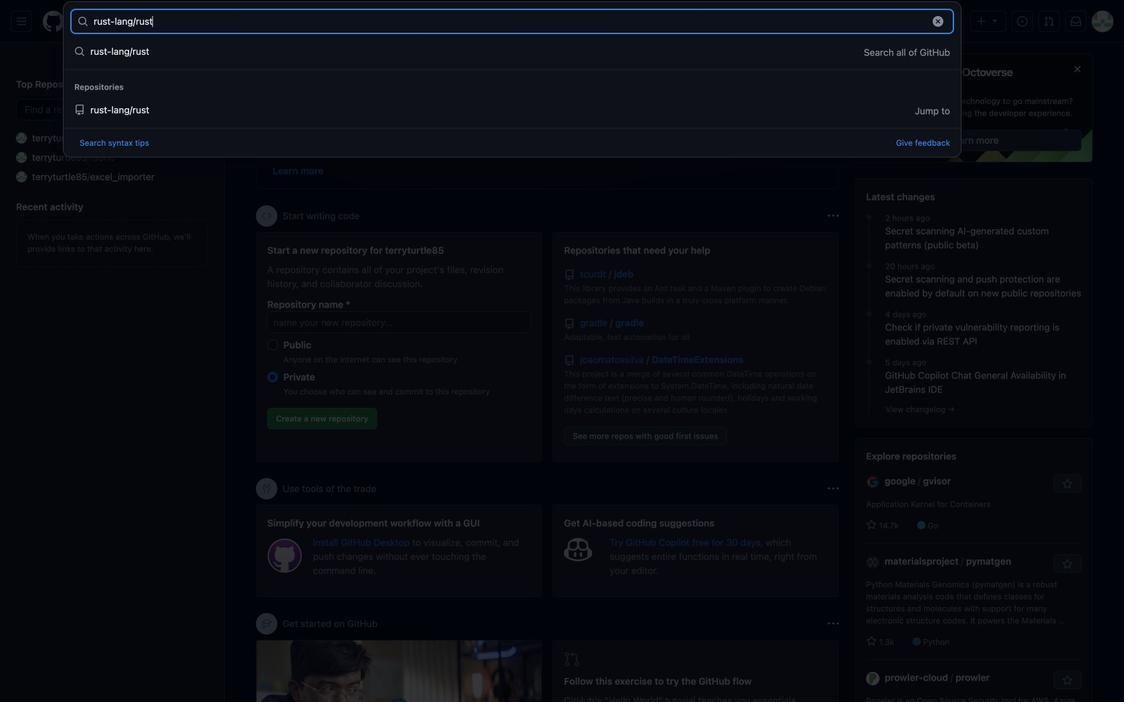 Task type: describe. For each thing, give the bounding box(es) containing it.
suggestions list box
[[64, 35, 961, 128]]

Top Repositories search field
[[16, 99, 208, 120]]

0 vertical spatial git pull request image
[[1044, 16, 1054, 27]]

close image
[[1072, 64, 1083, 75]]

star this repository image
[[1062, 559, 1073, 570]]

2 dot fill image from the top
[[864, 309, 874, 319]]

3 dot fill image from the top
[[864, 357, 874, 367]]

try the github flow element
[[553, 640, 839, 703]]

1 dot fill image from the top
[[864, 212, 874, 223]]

triangle down image
[[990, 15, 1000, 26]]

3 repo image from the top
[[564, 356, 575, 366]]

@prowler-cloud profile image
[[866, 672, 879, 686]]

get ai-based coding suggestions element
[[553, 505, 839, 597]]

simplify your development workflow with a gui element
[[256, 505, 542, 597]]

github desktop image
[[267, 539, 302, 574]]

command palette image
[[937, 16, 948, 27]]

what is github? element
[[256, 640, 542, 703]]

git pull request image inside try the github flow element
[[564, 652, 580, 668]]

explore element
[[855, 54, 1093, 703]]



Task type: vqa. For each thing, say whether or not it's contained in the screenshot.
Star this repository icon
yes



Task type: locate. For each thing, give the bounding box(es) containing it.
0 vertical spatial star this repository image
[[1062, 479, 1073, 490]]

why am i seeing this? image for try the github flow element
[[828, 619, 839, 630]]

why am i seeing this? image for repositories that need your help element
[[828, 211, 839, 221]]

1 star image from the top
[[866, 520, 877, 531]]

terryturtle85 image
[[16, 133, 27, 144]]

github logo image
[[866, 65, 1013, 90]]

star this repository image
[[1062, 479, 1073, 490], [1062, 676, 1073, 687]]

1 horizontal spatial git pull request image
[[1044, 16, 1054, 27]]

1 vertical spatial dot fill image
[[864, 309, 874, 319]]

tools image
[[261, 484, 272, 494]]

@google profile image
[[866, 476, 879, 489]]

0 vertical spatial repo image
[[564, 270, 575, 281]]

repo image
[[564, 270, 575, 281], [564, 319, 575, 330], [564, 356, 575, 366]]

excel_importer image
[[16, 172, 27, 182]]

code image
[[261, 211, 272, 221]]

2 star this repository image from the top
[[1062, 676, 1073, 687]]

notifications image
[[1070, 16, 1081, 27]]

2 vertical spatial why am i seeing this? image
[[828, 619, 839, 630]]

git pull request image
[[1044, 16, 1054, 27], [564, 652, 580, 668]]

2 vertical spatial dot fill image
[[864, 357, 874, 367]]

star image
[[866, 520, 877, 531], [866, 636, 877, 647]]

1 vertical spatial star this repository image
[[1062, 676, 1073, 687]]

repositories that need your help element
[[553, 232, 839, 462]]

star this repository image for @google profile icon in the right bottom of the page
[[1062, 479, 1073, 490]]

None text field
[[94, 11, 924, 32]]

star image for @google profile icon in the right bottom of the page
[[866, 520, 877, 531]]

3 why am i seeing this? image from the top
[[828, 619, 839, 630]]

1 vertical spatial star image
[[866, 636, 877, 647]]

0 horizontal spatial git pull request image
[[564, 652, 580, 668]]

star image up @materialsproject profile icon
[[866, 520, 877, 531]]

filter image
[[771, 60, 782, 71]]

what is github? image
[[257, 641, 541, 703]]

homepage image
[[43, 11, 64, 32]]

0 vertical spatial star image
[[866, 520, 877, 531]]

mortar board image
[[261, 619, 272, 630]]

dialog
[[63, 1, 961, 158]]

1 repo image from the top
[[564, 270, 575, 281]]

star image up @prowler-cloud profile icon
[[866, 636, 877, 647]]

star image for @materialsproject profile icon
[[866, 636, 877, 647]]

0 vertical spatial why am i seeing this? image
[[828, 211, 839, 221]]

fabric image
[[16, 152, 27, 163]]

1 why am i seeing this? image from the top
[[828, 211, 839, 221]]

plus image
[[976, 16, 987, 27]]

1 vertical spatial repo image
[[564, 319, 575, 330]]

1 vertical spatial git pull request image
[[564, 652, 580, 668]]

dot fill image
[[864, 212, 874, 223], [864, 309, 874, 319], [864, 357, 874, 367]]

start a new repository element
[[256, 232, 542, 462]]

why am i seeing this? image for get ai-based coding suggestions "element"
[[828, 484, 839, 494]]

0 vertical spatial dot fill image
[[864, 212, 874, 223]]

1 star this repository image from the top
[[1062, 479, 1073, 490]]

1 vertical spatial why am i seeing this? image
[[828, 484, 839, 494]]

2 star image from the top
[[866, 636, 877, 647]]

star this repository image for @prowler-cloud profile icon
[[1062, 676, 1073, 687]]

issue opened image
[[1017, 16, 1028, 27]]

2 why am i seeing this? image from the top
[[828, 484, 839, 494]]

Find a repository… text field
[[16, 99, 208, 120]]

2 repo image from the top
[[564, 319, 575, 330]]

explore repositories navigation
[[855, 438, 1093, 703]]

@materialsproject profile image
[[866, 556, 879, 569]]

None radio
[[267, 340, 278, 351], [267, 372, 278, 383], [267, 340, 278, 351], [267, 372, 278, 383]]

why am i seeing this? image
[[828, 211, 839, 221], [828, 484, 839, 494], [828, 619, 839, 630]]

name your new repository... text field
[[267, 312, 531, 333]]

dot fill image
[[864, 260, 874, 271]]

2 vertical spatial repo image
[[564, 356, 575, 366]]



